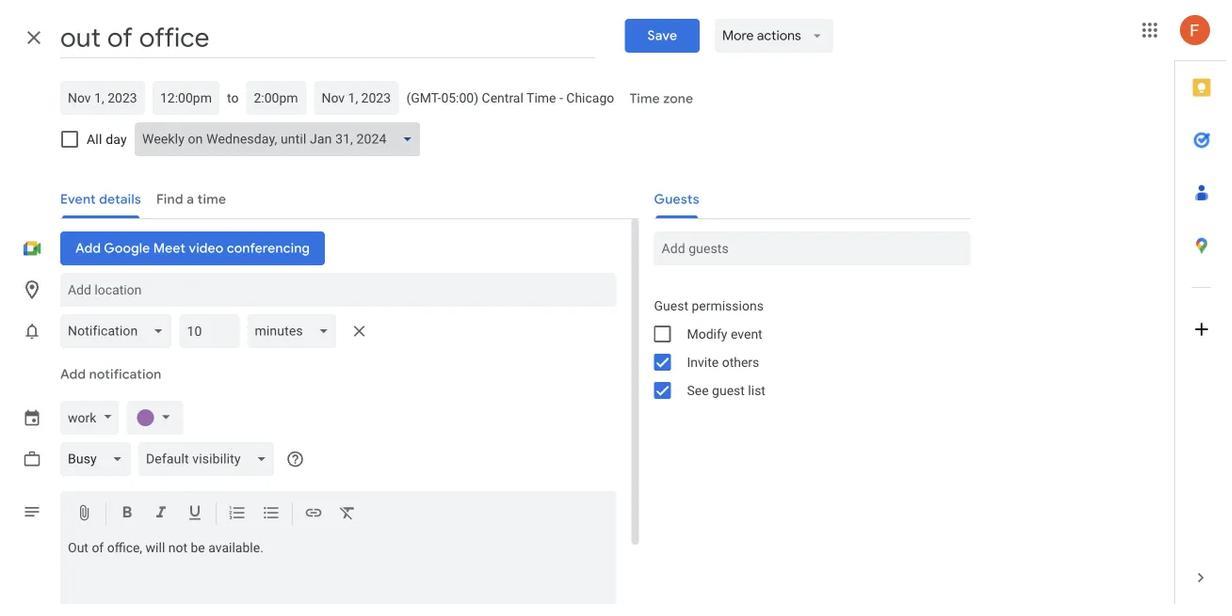 Task type: locate. For each thing, give the bounding box(es) containing it.
be
[[191, 541, 205, 556]]

10 minutes before element
[[60, 311, 375, 352]]

work
[[68, 410, 96, 426]]

all
[[87, 131, 102, 147]]

list
[[748, 383, 766, 398]]

add notification button
[[53, 352, 169, 398]]

time
[[527, 90, 556, 106], [630, 90, 660, 107]]

to
[[227, 90, 239, 106]]

guest permissions
[[654, 298, 764, 314]]

guest
[[712, 383, 745, 398]]

1 horizontal spatial time
[[630, 90, 660, 107]]

time left the "zone" on the right of page
[[630, 90, 660, 107]]

-
[[560, 90, 563, 106]]

available.
[[208, 541, 264, 556]]

more actions arrow_drop_down
[[723, 27, 826, 44]]

see
[[687, 383, 709, 398]]

time zone
[[630, 90, 693, 107]]

Minutes in advance for notification number field
[[187, 315, 232, 349]]

bold image
[[118, 504, 137, 526]]

group
[[639, 292, 971, 405]]

0 horizontal spatial time
[[527, 90, 556, 106]]

None field
[[135, 122, 428, 156], [60, 315, 179, 349], [247, 315, 344, 349], [60, 443, 138, 477], [138, 443, 282, 477], [135, 122, 428, 156], [60, 315, 179, 349], [247, 315, 344, 349], [60, 443, 138, 477], [138, 443, 282, 477]]

time zone button
[[622, 82, 701, 116]]

others
[[722, 355, 760, 370]]

add notification
[[60, 366, 161, 383]]

out of office, will not be available.
[[68, 541, 264, 556]]

all day
[[87, 131, 127, 147]]

tab list
[[1176, 61, 1227, 552]]

time left -
[[527, 90, 556, 106]]

out
[[68, 541, 88, 556]]

underline image
[[186, 504, 204, 526]]

italic image
[[152, 504, 171, 526]]



Task type: describe. For each thing, give the bounding box(es) containing it.
numbered list image
[[228, 504, 247, 526]]

invite
[[687, 355, 719, 370]]

formatting options toolbar
[[60, 492, 617, 537]]

event
[[731, 326, 763, 342]]

Start date text field
[[68, 87, 138, 109]]

insert link image
[[304, 504, 323, 526]]

invite others
[[687, 355, 760, 370]]

Location text field
[[68, 273, 609, 307]]

time inside button
[[630, 90, 660, 107]]

save button
[[625, 19, 700, 53]]

permissions
[[692, 298, 764, 314]]

End date text field
[[322, 87, 391, 109]]

(gmt-05:00) central time - chicago
[[406, 90, 615, 106]]

Title text field
[[60, 17, 595, 58]]

central
[[482, 90, 524, 106]]

guest
[[654, 298, 689, 314]]

day
[[106, 131, 127, 147]]

(gmt-
[[406, 90, 441, 106]]

Guests text field
[[662, 232, 963, 266]]

of
[[92, 541, 104, 556]]

modify
[[687, 326, 728, 342]]

End time text field
[[254, 87, 299, 109]]

see guest list
[[687, 383, 766, 398]]

actions
[[758, 27, 802, 44]]

office,
[[107, 541, 142, 556]]

group containing guest permissions
[[639, 292, 971, 405]]

modify event
[[687, 326, 763, 342]]

more
[[723, 27, 754, 44]]

arrow_drop_down
[[809, 27, 826, 44]]

notification
[[89, 366, 161, 383]]

05:00)
[[441, 90, 479, 106]]

not
[[168, 541, 188, 556]]

zone
[[663, 90, 693, 107]]

chicago
[[566, 90, 615, 106]]

remove formatting image
[[338, 504, 357, 526]]

save
[[648, 27, 678, 44]]

Description text field
[[60, 541, 617, 605]]

add
[[60, 366, 86, 383]]

Start time text field
[[160, 87, 212, 109]]

bulleted list image
[[262, 504, 281, 526]]

will
[[146, 541, 165, 556]]



Task type: vqa. For each thing, say whether or not it's contained in the screenshot.
Central
yes



